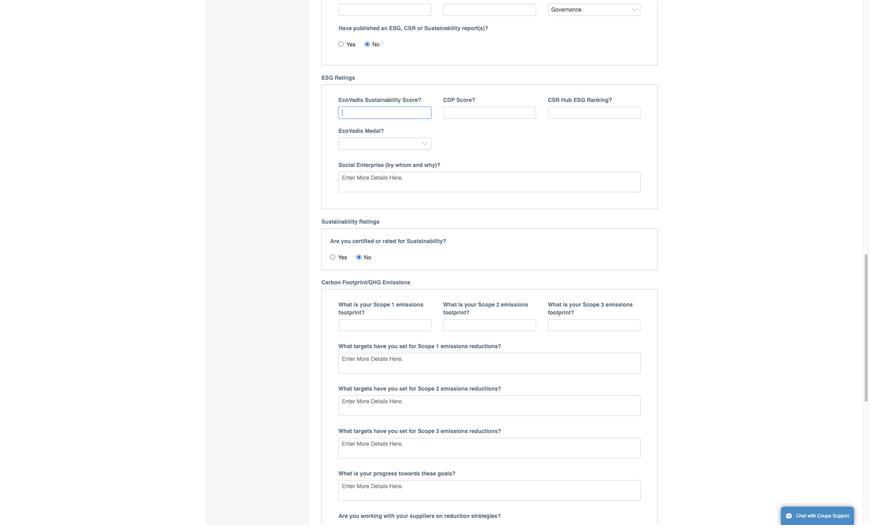Task type: describe. For each thing, give the bounding box(es) containing it.
reductions? for what targets have you set for scope 3 emissions reductions?
[[470, 429, 502, 435]]

are you working with your suppliers on reduction strategies?
[[339, 514, 501, 520]]

what for what targets have you set for scope 1 emissions reductions?
[[339, 344, 352, 350]]

is for what is your scope 2 emissions footprint?
[[459, 302, 463, 308]]

reduction
[[445, 514, 470, 520]]

ratings for sustainability ratings
[[359, 219, 380, 225]]

social
[[339, 162, 355, 168]]

set for 2
[[400, 386, 408, 393]]

emissions up what targets have you set for scope 2 emissions reductions? text box
[[441, 386, 468, 393]]

carbon footprint/ghg emissions
[[322, 280, 411, 286]]

you for what targets have you set for scope 1 emissions reductions?
[[388, 344, 398, 350]]

goals?
[[438, 471, 456, 478]]

what for what is your scope 1 emissions footprint?
[[339, 302, 352, 308]]

set for 1
[[400, 344, 408, 350]]

What is your Scope 3 emissions footprint? text field
[[548, 320, 641, 332]]

have for what targets have you set for scope 2 emissions reductions?
[[374, 386, 387, 393]]

an
[[381, 25, 388, 31]]

for for 1
[[409, 344, 417, 350]]

are for are you certified or rated for sustainability?
[[330, 238, 340, 245]]

csr hub esg ranking?
[[548, 97, 613, 103]]

Certifying Organization text field
[[444, 4, 536, 16]]

yes for published
[[347, 41, 356, 48]]

reductions? for what targets have you set for scope 1 emissions reductions?
[[470, 344, 502, 350]]

ranking?
[[587, 97, 613, 103]]

progress
[[374, 471, 398, 478]]

scope inside what is your scope 2 emissions footprint?
[[479, 302, 495, 308]]

CSR Hub ESG Ranking? text field
[[548, 107, 641, 119]]

What is your progress towards these goals? text field
[[339, 481, 641, 502]]

certified
[[353, 238, 374, 245]]

enterprise
[[357, 162, 384, 168]]

on
[[436, 514, 443, 520]]

support
[[833, 514, 850, 520]]

these
[[422, 471, 436, 478]]

sustainability?
[[407, 238, 447, 245]]

carbon
[[322, 280, 341, 286]]

what for what is your scope 2 emissions footprint?
[[444, 302, 457, 308]]

ecovadis sustainability score?
[[339, 97, 422, 103]]

sustainability ratings
[[322, 219, 380, 225]]

what for what targets have you set for scope 2 emissions reductions?
[[339, 386, 352, 393]]

3 inside the what is your scope 3 emissions footprint?
[[602, 302, 605, 308]]

1 vertical spatial csr
[[548, 97, 560, 103]]

your for what is your scope 1 emissions footprint?
[[360, 302, 372, 308]]

0 vertical spatial sustainability
[[425, 25, 461, 31]]

2 inside what is your scope 2 emissions footprint?
[[497, 302, 500, 308]]

footprint? for what is your scope 2 emissions footprint?
[[444, 310, 470, 316]]

EcoVadis Sustainability Score? text field
[[339, 107, 432, 119]]

What targets have you set for Scope 1 emissions reductions? text field
[[339, 354, 641, 374]]

your for what is your scope 2 emissions footprint?
[[465, 302, 477, 308]]

are for are you working with your suppliers on reduction strategies?
[[339, 514, 348, 520]]

ecovadis for ecovadis sustainability score?
[[339, 97, 364, 103]]

have for what targets have you set for scope 1 emissions reductions?
[[374, 344, 387, 350]]

suppliers
[[410, 514, 435, 520]]

targets for what targets have you set for scope 3 emissions reductions?
[[354, 429, 372, 435]]

your for what is your scope 3 emissions footprint?
[[570, 302, 582, 308]]

chat with coupa support
[[797, 514, 850, 520]]

what targets have you set for scope 2 emissions reductions?
[[339, 386, 502, 393]]

0 horizontal spatial csr
[[404, 25, 416, 31]]

footprint/ghg
[[343, 280, 381, 286]]

What targets have you set for Scope 2 emissions reductions? text field
[[339, 396, 641, 417]]

1 vertical spatial or
[[376, 238, 381, 245]]

scope inside the what is your scope 3 emissions footprint?
[[583, 302, 600, 308]]

cdp score?
[[444, 97, 476, 103]]

targets for what targets have you set for scope 2 emissions reductions?
[[354, 386, 372, 393]]

have published an esg, csr or sustainability report(s)?
[[339, 25, 489, 31]]

towards
[[399, 471, 420, 478]]

emissions up "what targets have you set for scope 1 emissions reductions?" text field
[[441, 344, 468, 350]]

with inside button
[[808, 514, 817, 520]]

medal?
[[365, 128, 384, 134]]



Task type: locate. For each thing, give the bounding box(es) containing it.
0 vertical spatial or
[[418, 25, 423, 31]]

yes up carbon
[[338, 255, 347, 261]]

reductions?
[[470, 344, 502, 350], [470, 386, 502, 393], [470, 429, 502, 435]]

your up what is your scope 3 emissions footprint? text box
[[570, 302, 582, 308]]

what targets have you set for scope 1 emissions reductions?
[[339, 344, 502, 350]]

published
[[354, 25, 380, 31]]

what for what is your scope 3 emissions footprint?
[[548, 302, 562, 308]]

set for 3
[[400, 429, 408, 435]]

are
[[330, 238, 340, 245], [339, 514, 348, 520]]

2 vertical spatial sustainability
[[322, 219, 358, 225]]

scope inside what is your scope 1 emissions footprint?
[[374, 302, 390, 308]]

0 horizontal spatial 1
[[392, 302, 395, 308]]

emissions up the what is your scope 2 emissions footprint? text field
[[501, 302, 529, 308]]

working
[[361, 514, 382, 520]]

sustainability
[[425, 25, 461, 31], [365, 97, 401, 103], [322, 219, 358, 225]]

1 vertical spatial 2
[[436, 386, 440, 393]]

your
[[360, 302, 372, 308], [465, 302, 477, 308], [570, 302, 582, 308], [360, 471, 372, 478], [397, 514, 409, 520]]

0 vertical spatial 3
[[602, 302, 605, 308]]

What is your Scope 1 emissions footprint? text field
[[339, 320, 432, 332]]

0 vertical spatial 1
[[392, 302, 395, 308]]

1 vertical spatial no
[[364, 255, 372, 261]]

1 ecovadis from the top
[[339, 97, 364, 103]]

2 set from the top
[[400, 386, 408, 393]]

2 vertical spatial targets
[[354, 429, 372, 435]]

1 reductions? from the top
[[470, 344, 502, 350]]

with right working
[[384, 514, 395, 520]]

2 reductions? from the top
[[470, 386, 502, 393]]

1 vertical spatial sustainability
[[365, 97, 401, 103]]

score? up the ecovadis sustainability score? text field
[[403, 97, 422, 103]]

1
[[392, 302, 395, 308], [436, 344, 440, 350]]

What is your Scope 2 emissions footprint? text field
[[444, 320, 536, 332]]

footprint?
[[339, 310, 365, 316], [444, 310, 470, 316], [548, 310, 575, 316]]

no down the published
[[373, 41, 380, 48]]

1 horizontal spatial 2
[[497, 302, 500, 308]]

2
[[497, 302, 500, 308], [436, 386, 440, 393]]

3 targets from the top
[[354, 429, 372, 435]]

1 set from the top
[[400, 344, 408, 350]]

0 horizontal spatial no
[[364, 255, 372, 261]]

ratings
[[335, 75, 355, 81], [359, 219, 380, 225]]

what targets have you set for scope 3 emissions reductions?
[[339, 429, 502, 435]]

scope
[[374, 302, 390, 308], [479, 302, 495, 308], [583, 302, 600, 308], [418, 344, 435, 350], [418, 386, 435, 393], [418, 429, 435, 435]]

whom
[[396, 162, 412, 168]]

esg ratings
[[322, 75, 355, 81]]

you for what targets have you set for scope 3 emissions reductions?
[[388, 429, 398, 435]]

ratings for esg ratings
[[335, 75, 355, 81]]

1 horizontal spatial 1
[[436, 344, 440, 350]]

are down "sustainability ratings"
[[330, 238, 340, 245]]

is down footprint/ghg
[[354, 302, 359, 308]]

yes
[[347, 41, 356, 48], [338, 255, 347, 261]]

and
[[413, 162, 423, 168]]

is inside what is your scope 1 emissions footprint?
[[354, 302, 359, 308]]

footprint? inside what is your scope 2 emissions footprint?
[[444, 310, 470, 316]]

your inside what is your scope 2 emissions footprint?
[[465, 302, 477, 308]]

is up the what is your scope 2 emissions footprint? text field
[[459, 302, 463, 308]]

2 horizontal spatial sustainability
[[425, 25, 461, 31]]

coupa
[[818, 514, 832, 520]]

footprint? for what is your scope 3 emissions footprint?
[[548, 310, 575, 316]]

csr
[[404, 25, 416, 31], [548, 97, 560, 103]]

with right chat
[[808, 514, 817, 520]]

emissions
[[383, 280, 411, 286]]

esg
[[322, 75, 333, 81], [574, 97, 586, 103]]

chat
[[797, 514, 807, 520]]

reductions? up the what targets have you set for scope 3 emissions reductions? text field
[[470, 429, 502, 435]]

social enterprise (by whom and why)?
[[339, 162, 441, 168]]

1 vertical spatial 1
[[436, 344, 440, 350]]

CDP Score? text field
[[444, 107, 536, 119]]

with
[[384, 514, 395, 520], [808, 514, 817, 520]]

1 vertical spatial are
[[339, 514, 348, 520]]

None radio
[[330, 255, 336, 260], [357, 255, 362, 260], [330, 255, 336, 260], [357, 255, 362, 260]]

are left working
[[339, 514, 348, 520]]

1 horizontal spatial score?
[[457, 97, 476, 103]]

no for certified
[[364, 255, 372, 261]]

chat with coupa support button
[[782, 508, 855, 526]]

is left progress
[[354, 471, 359, 478]]

0 vertical spatial esg
[[322, 75, 333, 81]]

is for what is your progress towards these goals?
[[354, 471, 359, 478]]

emissions up what is your scope 3 emissions footprint? text box
[[606, 302, 633, 308]]

your for what is your progress towards these goals?
[[360, 471, 372, 478]]

footprint? for what is your scope 1 emissions footprint?
[[339, 310, 365, 316]]

0 vertical spatial set
[[400, 344, 408, 350]]

3 have from the top
[[374, 429, 387, 435]]

targets
[[354, 344, 372, 350], [354, 386, 372, 393], [354, 429, 372, 435]]

your left progress
[[360, 471, 372, 478]]

2 vertical spatial set
[[400, 429, 408, 435]]

ESG Score text field
[[339, 4, 432, 16]]

0 vertical spatial no
[[373, 41, 380, 48]]

3
[[602, 302, 605, 308], [436, 429, 440, 435]]

1 inside what is your scope 1 emissions footprint?
[[392, 302, 395, 308]]

1 vertical spatial 3
[[436, 429, 440, 435]]

0 vertical spatial have
[[374, 344, 387, 350]]

1 horizontal spatial esg
[[574, 97, 586, 103]]

is inside the what is your scope 3 emissions footprint?
[[564, 302, 568, 308]]

sustainability up the certified
[[322, 219, 358, 225]]

or left rated
[[376, 238, 381, 245]]

1 horizontal spatial sustainability
[[365, 97, 401, 103]]

0 horizontal spatial footprint?
[[339, 310, 365, 316]]

what inside what is your scope 2 emissions footprint?
[[444, 302, 457, 308]]

what is your scope 1 emissions footprint?
[[339, 302, 424, 316]]

your down carbon footprint/ghg emissions
[[360, 302, 372, 308]]

0 vertical spatial yes
[[347, 41, 356, 48]]

1 horizontal spatial csr
[[548, 97, 560, 103]]

cdp
[[444, 97, 455, 103]]

targets for what targets have you set for scope 1 emissions reductions?
[[354, 344, 372, 350]]

rated
[[383, 238, 397, 245]]

hub
[[562, 97, 572, 103]]

0 vertical spatial 2
[[497, 302, 500, 308]]

for for 2
[[409, 386, 417, 393]]

1 vertical spatial reductions?
[[470, 386, 502, 393]]

no for an
[[373, 41, 380, 48]]

what
[[339, 302, 352, 308], [444, 302, 457, 308], [548, 302, 562, 308], [339, 344, 352, 350], [339, 386, 352, 393], [339, 429, 352, 435], [339, 471, 352, 478]]

no
[[373, 41, 380, 48], [364, 255, 372, 261]]

0 horizontal spatial or
[[376, 238, 381, 245]]

3 set from the top
[[400, 429, 408, 435]]

footprint? up the what is your scope 2 emissions footprint? text field
[[444, 310, 470, 316]]

3 footprint? from the left
[[548, 310, 575, 316]]

1 horizontal spatial with
[[808, 514, 817, 520]]

your left suppliers
[[397, 514, 409, 520]]

what for what is your progress towards these goals?
[[339, 471, 352, 478]]

emissions inside what is your scope 1 emissions footprint?
[[397, 302, 424, 308]]

2 targets from the top
[[354, 386, 372, 393]]

reductions? up what targets have you set for scope 2 emissions reductions? text box
[[470, 386, 502, 393]]

csr right esg,
[[404, 25, 416, 31]]

0 horizontal spatial esg
[[322, 75, 333, 81]]

yes down have
[[347, 41, 356, 48]]

2 score? from the left
[[457, 97, 476, 103]]

reductions? up "what targets have you set for scope 1 emissions reductions?" text field
[[470, 344, 502, 350]]

3 reductions? from the top
[[470, 429, 502, 435]]

1 horizontal spatial no
[[373, 41, 380, 48]]

2 horizontal spatial footprint?
[[548, 310, 575, 316]]

ecovadis
[[339, 97, 364, 103], [339, 128, 364, 134]]

Social Enterprise (by whom and why)? text field
[[339, 172, 641, 193]]

what for what targets have you set for scope 3 emissions reductions?
[[339, 429, 352, 435]]

None radio
[[339, 42, 344, 47], [365, 42, 370, 47], [339, 42, 344, 47], [365, 42, 370, 47]]

1 vertical spatial targets
[[354, 386, 372, 393]]

0 vertical spatial ratings
[[335, 75, 355, 81]]

or right esg,
[[418, 25, 423, 31]]

set
[[400, 344, 408, 350], [400, 386, 408, 393], [400, 429, 408, 435]]

1 vertical spatial set
[[400, 386, 408, 393]]

0 vertical spatial ecovadis
[[339, 97, 364, 103]]

2 footprint? from the left
[[444, 310, 470, 316]]

what is your scope 3 emissions footprint?
[[548, 302, 633, 316]]

0 horizontal spatial 2
[[436, 386, 440, 393]]

is up what is your scope 3 emissions footprint? text box
[[564, 302, 568, 308]]

is for what is your scope 3 emissions footprint?
[[564, 302, 568, 308]]

for for 3
[[409, 429, 417, 435]]

is
[[354, 302, 359, 308], [459, 302, 463, 308], [564, 302, 568, 308], [354, 471, 359, 478]]

strategies?
[[472, 514, 501, 520]]

2 ecovadis from the top
[[339, 128, 364, 134]]

your inside what is your scope 1 emissions footprint?
[[360, 302, 372, 308]]

what is your progress towards these goals?
[[339, 471, 456, 478]]

1 have from the top
[[374, 344, 387, 350]]

report(s)?
[[462, 25, 489, 31]]

sustainability up the ecovadis sustainability score? text field
[[365, 97, 401, 103]]

2 vertical spatial have
[[374, 429, 387, 435]]

you
[[341, 238, 351, 245], [388, 344, 398, 350], [388, 386, 398, 393], [388, 429, 398, 435], [350, 514, 360, 520]]

what is your scope 2 emissions footprint?
[[444, 302, 529, 316]]

emissions up the what targets have you set for scope 3 emissions reductions? text field
[[441, 429, 468, 435]]

have
[[339, 25, 352, 31]]

have for what targets have you set for scope 3 emissions reductions?
[[374, 429, 387, 435]]

0 vertical spatial are
[[330, 238, 340, 245]]

0 horizontal spatial 3
[[436, 429, 440, 435]]

your inside the what is your scope 3 emissions footprint?
[[570, 302, 582, 308]]

0 horizontal spatial sustainability
[[322, 219, 358, 225]]

2 have from the top
[[374, 386, 387, 393]]

1 vertical spatial have
[[374, 386, 387, 393]]

1 score? from the left
[[403, 97, 422, 103]]

score? right cdp
[[457, 97, 476, 103]]

ecovadis medal?
[[339, 128, 384, 134]]

footprint? down footprint/ghg
[[339, 310, 365, 316]]

for
[[398, 238, 406, 245], [409, 344, 417, 350], [409, 386, 417, 393], [409, 429, 417, 435]]

1 horizontal spatial or
[[418, 25, 423, 31]]

sustainability left report(s)?
[[425, 25, 461, 31]]

1 vertical spatial yes
[[338, 255, 347, 261]]

have
[[374, 344, 387, 350], [374, 386, 387, 393], [374, 429, 387, 435]]

you for what targets have you set for scope 2 emissions reductions?
[[388, 386, 398, 393]]

yes for you
[[338, 255, 347, 261]]

0 horizontal spatial score?
[[403, 97, 422, 103]]

0 vertical spatial csr
[[404, 25, 416, 31]]

1 horizontal spatial 3
[[602, 302, 605, 308]]

what inside what is your scope 1 emissions footprint?
[[339, 302, 352, 308]]

footprint? up what is your scope 3 emissions footprint? text box
[[548, 310, 575, 316]]

footprint? inside the what is your scope 3 emissions footprint?
[[548, 310, 575, 316]]

ecovadis left medal?
[[339, 128, 364, 134]]

(by
[[386, 162, 394, 168]]

are you certified or rated for sustainability?
[[330, 238, 447, 245]]

no down the certified
[[364, 255, 372, 261]]

footprint? inside what is your scope 1 emissions footprint?
[[339, 310, 365, 316]]

1 footprint? from the left
[[339, 310, 365, 316]]

1 horizontal spatial ratings
[[359, 219, 380, 225]]

reductions? for what targets have you set for scope 2 emissions reductions?
[[470, 386, 502, 393]]

or
[[418, 25, 423, 31], [376, 238, 381, 245]]

emissions inside the what is your scope 3 emissions footprint?
[[606, 302, 633, 308]]

emissions inside what is your scope 2 emissions footprint?
[[501, 302, 529, 308]]

what inside the what is your scope 3 emissions footprint?
[[548, 302, 562, 308]]

1 vertical spatial ecovadis
[[339, 128, 364, 134]]

1 targets from the top
[[354, 344, 372, 350]]

0 vertical spatial reductions?
[[470, 344, 502, 350]]

What targets have you set for Scope 3 emissions reductions? text field
[[339, 439, 641, 459]]

esg,
[[389, 25, 403, 31]]

2 vertical spatial reductions?
[[470, 429, 502, 435]]

emissions down emissions at the left of page
[[397, 302, 424, 308]]

why)?
[[425, 162, 441, 168]]

0 horizontal spatial ratings
[[335, 75, 355, 81]]

1 horizontal spatial footprint?
[[444, 310, 470, 316]]

0 vertical spatial targets
[[354, 344, 372, 350]]

ecovadis for ecovadis medal?
[[339, 128, 364, 134]]

1 vertical spatial ratings
[[359, 219, 380, 225]]

0 horizontal spatial with
[[384, 514, 395, 520]]

csr left the hub
[[548, 97, 560, 103]]

is inside what is your scope 2 emissions footprint?
[[459, 302, 463, 308]]

your up the what is your scope 2 emissions footprint? text field
[[465, 302, 477, 308]]

emissions
[[397, 302, 424, 308], [501, 302, 529, 308], [606, 302, 633, 308], [441, 344, 468, 350], [441, 386, 468, 393], [441, 429, 468, 435]]

ecovadis down esg ratings
[[339, 97, 364, 103]]

score?
[[403, 97, 422, 103], [457, 97, 476, 103]]

1 vertical spatial esg
[[574, 97, 586, 103]]

is for what is your scope 1 emissions footprint?
[[354, 302, 359, 308]]



Task type: vqa. For each thing, say whether or not it's contained in the screenshot.
Service/Time
no



